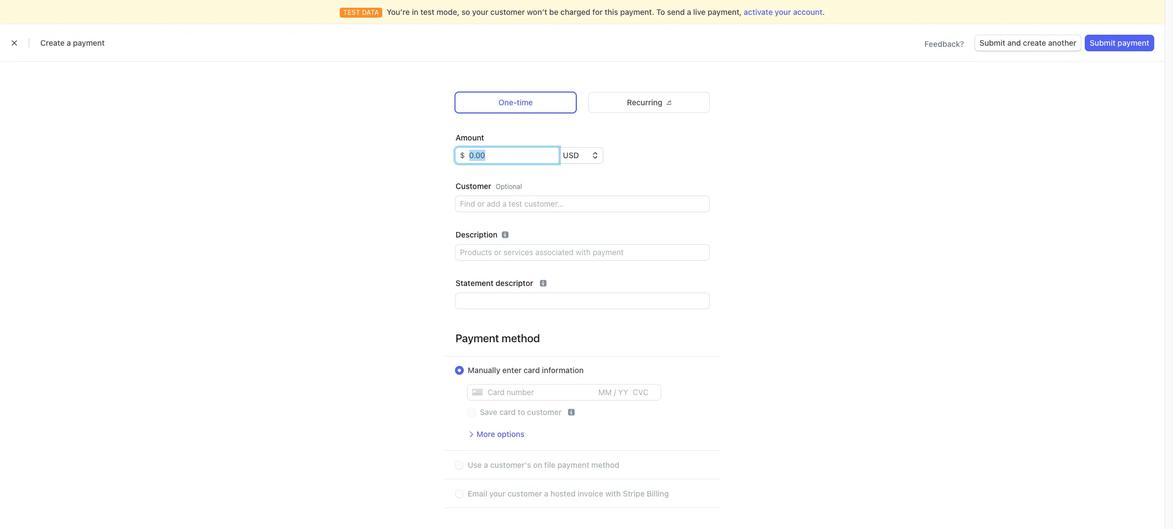 Task type: locate. For each thing, give the bounding box(es) containing it.
0 vertical spatial customer
[[490, 7, 525, 17]]

method up manually enter card information
[[502, 332, 540, 345]]

won't
[[527, 7, 547, 17]]

card left to
[[499, 408, 516, 417]]

card
[[524, 366, 540, 375], [499, 408, 516, 417]]

customer's
[[490, 461, 531, 470]]

to
[[656, 7, 665, 17]]

2 horizontal spatial payment
[[1118, 38, 1149, 47]]

submit left "and"
[[980, 38, 1005, 47]]

save
[[480, 408, 497, 417]]

customer
[[490, 7, 525, 17], [527, 408, 562, 417], [508, 489, 542, 499]]

None text field
[[465, 148, 559, 163]]

options
[[497, 430, 524, 439]]

submit payment
[[1090, 38, 1149, 47]]

your right email
[[489, 489, 506, 499]]

a right use
[[484, 461, 488, 470]]

more
[[477, 430, 495, 439]]

None text field
[[456, 293, 709, 309]]

create
[[1023, 38, 1046, 47]]

another
[[1048, 38, 1077, 47]]

method
[[502, 332, 540, 345], [591, 461, 619, 470]]

.
[[823, 7, 825, 17]]

0 horizontal spatial payment
[[73, 38, 105, 47]]

0 vertical spatial method
[[502, 332, 540, 345]]

time
[[517, 98, 533, 107]]

submit
[[980, 38, 1005, 47], [1090, 38, 1116, 47]]

method up with
[[591, 461, 619, 470]]

payment
[[73, 38, 105, 47], [1118, 38, 1149, 47], [558, 461, 589, 470]]

card right enter
[[524, 366, 540, 375]]

in
[[412, 7, 418, 17]]

your right 'activate'
[[775, 7, 791, 17]]

1 submit from the left
[[980, 38, 1005, 47]]

2 submit from the left
[[1090, 38, 1116, 47]]

usd button
[[559, 148, 603, 163]]

test
[[420, 7, 435, 17]]

create
[[40, 38, 65, 47]]

stripe
[[623, 489, 645, 499]]

customer right to
[[527, 408, 562, 417]]

a left hosted
[[544, 489, 548, 499]]

submit right another
[[1090, 38, 1116, 47]]

1 horizontal spatial payment
[[558, 461, 589, 470]]

you're
[[387, 7, 410, 17]]

for
[[592, 7, 603, 17]]

0 horizontal spatial card
[[499, 408, 516, 417]]

a
[[687, 7, 691, 17], [67, 38, 71, 47], [484, 461, 488, 470], [544, 489, 548, 499]]

description
[[456, 230, 498, 239]]

charged
[[560, 7, 590, 17]]

more options button
[[468, 429, 524, 440]]

0 horizontal spatial submit
[[980, 38, 1005, 47]]

submit and create another button
[[975, 35, 1081, 51]]

usd
[[563, 151, 579, 160]]

1 horizontal spatial method
[[591, 461, 619, 470]]

customer left won't
[[490, 7, 525, 17]]

Find or add a test customer… text field
[[456, 196, 709, 212]]

your right the so in the left of the page
[[472, 7, 488, 17]]

amount
[[456, 133, 484, 142]]

use a customer's on file payment method
[[468, 461, 619, 470]]

1 horizontal spatial submit
[[1090, 38, 1116, 47]]

1 horizontal spatial card
[[524, 366, 540, 375]]

invoice
[[578, 489, 603, 499]]

live
[[693, 7, 706, 17]]

recurring link
[[589, 93, 709, 113]]

be
[[549, 7, 558, 17]]

statement descriptor
[[456, 279, 533, 288]]

hosted
[[550, 489, 576, 499]]

2 horizontal spatial your
[[775, 7, 791, 17]]

2 vertical spatial customer
[[508, 489, 542, 499]]

customer down the 'on'
[[508, 489, 542, 499]]

your
[[472, 7, 488, 17], [775, 7, 791, 17], [489, 489, 506, 499]]

0 vertical spatial card
[[524, 366, 540, 375]]



Task type: vqa. For each thing, say whether or not it's contained in the screenshot.
"Create" to the top
no



Task type: describe. For each thing, give the bounding box(es) containing it.
0 horizontal spatial method
[[502, 332, 540, 345]]

activate your account link
[[744, 7, 823, 17]]

manually enter card information
[[468, 366, 584, 375]]

a right create
[[67, 38, 71, 47]]

create a payment
[[40, 38, 105, 47]]

on
[[533, 461, 542, 470]]

payment.
[[620, 7, 654, 17]]

and
[[1007, 38, 1021, 47]]

billing
[[647, 489, 669, 499]]

0 horizontal spatial your
[[472, 7, 488, 17]]

$
[[460, 151, 465, 160]]

file
[[544, 461, 556, 470]]

Description text field
[[456, 245, 709, 260]]

1 horizontal spatial your
[[489, 489, 506, 499]]

payment method
[[456, 332, 540, 345]]

one-time
[[499, 98, 533, 107]]

mode,
[[437, 7, 459, 17]]

customer
[[456, 181, 491, 191]]

optional
[[496, 183, 522, 191]]

use
[[468, 461, 482, 470]]

email your customer a hosted invoice with stripe billing
[[468, 489, 669, 499]]

statement
[[456, 279, 494, 288]]

activate
[[744, 7, 773, 17]]

$ button
[[456, 148, 465, 163]]

feedback? button
[[925, 39, 964, 50]]

information
[[542, 366, 584, 375]]

manually
[[468, 366, 500, 375]]

with
[[605, 489, 621, 499]]

to
[[518, 408, 525, 417]]

1 vertical spatial method
[[591, 461, 619, 470]]

customer optional
[[456, 181, 522, 191]]

save card to customer
[[480, 408, 562, 417]]

descriptor
[[496, 279, 533, 288]]

feedback?
[[925, 39, 964, 49]]

one-
[[499, 98, 517, 107]]

email
[[468, 489, 487, 499]]

payment
[[456, 332, 499, 345]]

payment inside button
[[1118, 38, 1149, 47]]

send
[[667, 7, 685, 17]]

submit and create another
[[980, 38, 1077, 47]]

1 vertical spatial customer
[[527, 408, 562, 417]]

a left live
[[687, 7, 691, 17]]

submit for submit payment
[[1090, 38, 1116, 47]]

you're in test mode, so your customer won't be charged for this payment. to send a live payment, activate your account .
[[387, 7, 825, 17]]

submit for submit and create another
[[980, 38, 1005, 47]]

1 vertical spatial card
[[499, 408, 516, 417]]

recurring
[[627, 98, 663, 107]]

this
[[605, 7, 618, 17]]

payment,
[[708, 7, 742, 17]]

so
[[462, 7, 470, 17]]

account
[[793, 7, 823, 17]]

enter
[[502, 366, 522, 375]]

submit payment button
[[1085, 35, 1154, 51]]

more options
[[477, 430, 524, 439]]



